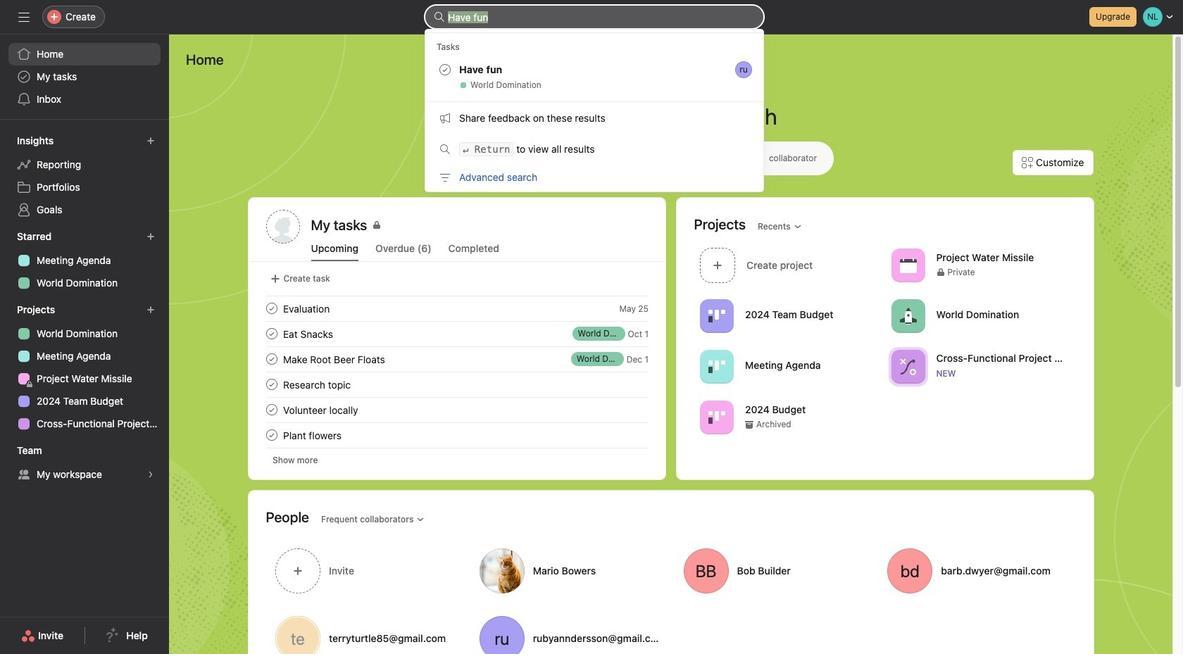 Task type: locate. For each thing, give the bounding box(es) containing it.
2 vertical spatial mark complete checkbox
[[263, 427, 280, 444]]

mark complete image
[[263, 325, 280, 342], [263, 351, 280, 368]]

2 list item from the top
[[249, 321, 665, 347]]

board image
[[708, 307, 725, 324], [708, 358, 725, 375], [708, 409, 725, 426]]

1 vertical spatial mark complete image
[[263, 351, 280, 368]]

1 mark complete checkbox from the top
[[263, 351, 280, 368]]

new insights image
[[146, 137, 155, 145]]

Mark complete checkbox
[[263, 351, 280, 368], [263, 376, 280, 393], [263, 401, 280, 418]]

1 list item from the top
[[249, 296, 665, 321]]

1 mark complete image from the top
[[263, 325, 280, 342]]

1 vertical spatial mark complete checkbox
[[263, 376, 280, 393]]

4 list item from the top
[[249, 372, 665, 397]]

1 vertical spatial board image
[[708, 358, 725, 375]]

0 vertical spatial mark complete checkbox
[[263, 300, 280, 317]]

Search tasks, projects, and more text field
[[425, 6, 763, 28]]

list item
[[249, 296, 665, 321], [249, 321, 665, 347], [249, 347, 665, 372], [249, 372, 665, 397], [249, 423, 665, 448]]

2 mark complete checkbox from the top
[[263, 376, 280, 393]]

0 vertical spatial board image
[[708, 307, 725, 324]]

1 vertical spatial mark complete checkbox
[[263, 325, 280, 342]]

Mark complete checkbox
[[263, 300, 280, 317], [263, 325, 280, 342], [263, 427, 280, 444]]

starred element
[[0, 224, 169, 297]]

3 mark complete checkbox from the top
[[263, 427, 280, 444]]

3 mark complete image from the top
[[263, 401, 280, 418]]

2 vertical spatial board image
[[708, 409, 725, 426]]

5 list item from the top
[[249, 423, 665, 448]]

0 vertical spatial mark complete image
[[263, 325, 280, 342]]

1 board image from the top
[[708, 307, 725, 324]]

global element
[[0, 35, 169, 119]]

calendar image
[[899, 257, 916, 274]]

2 vertical spatial mark complete checkbox
[[263, 401, 280, 418]]

2 mark complete image from the top
[[263, 351, 280, 368]]

mark complete image for fourth list item from the bottom
[[263, 325, 280, 342]]

mark complete image
[[263, 300, 280, 317], [263, 376, 280, 393], [263, 401, 280, 418], [263, 427, 280, 444]]

None field
[[425, 6, 763, 28]]

0 vertical spatial mark complete checkbox
[[263, 351, 280, 368]]

mark complete checkbox for 3rd list item from the top
[[263, 351, 280, 368]]

teams element
[[0, 438, 169, 489]]

1 mark complete image from the top
[[263, 300, 280, 317]]



Task type: describe. For each thing, give the bounding box(es) containing it.
new project or portfolio image
[[146, 306, 155, 314]]

add profile photo image
[[266, 210, 300, 244]]

2 mark complete checkbox from the top
[[263, 325, 280, 342]]

mark complete image for 3rd list item from the top
[[263, 351, 280, 368]]

1 mark complete checkbox from the top
[[263, 300, 280, 317]]

2 mark complete image from the top
[[263, 376, 280, 393]]

hide sidebar image
[[18, 11, 30, 23]]

insights element
[[0, 128, 169, 224]]

add items to starred image
[[146, 232, 155, 241]]

prominent image
[[434, 11, 445, 23]]

2 board image from the top
[[708, 358, 725, 375]]

see details, my workspace image
[[146, 470, 155, 479]]

line_and_symbols image
[[899, 358, 916, 375]]

3 board image from the top
[[708, 409, 725, 426]]

rocket image
[[899, 307, 916, 324]]

3 mark complete checkbox from the top
[[263, 401, 280, 418]]

3 list item from the top
[[249, 347, 665, 372]]

mark complete checkbox for 4th list item from the top
[[263, 376, 280, 393]]

projects element
[[0, 297, 169, 438]]

4 mark complete image from the top
[[263, 427, 280, 444]]



Task type: vqa. For each thing, say whether or not it's contained in the screenshot.
2nd board icon from the bottom
yes



